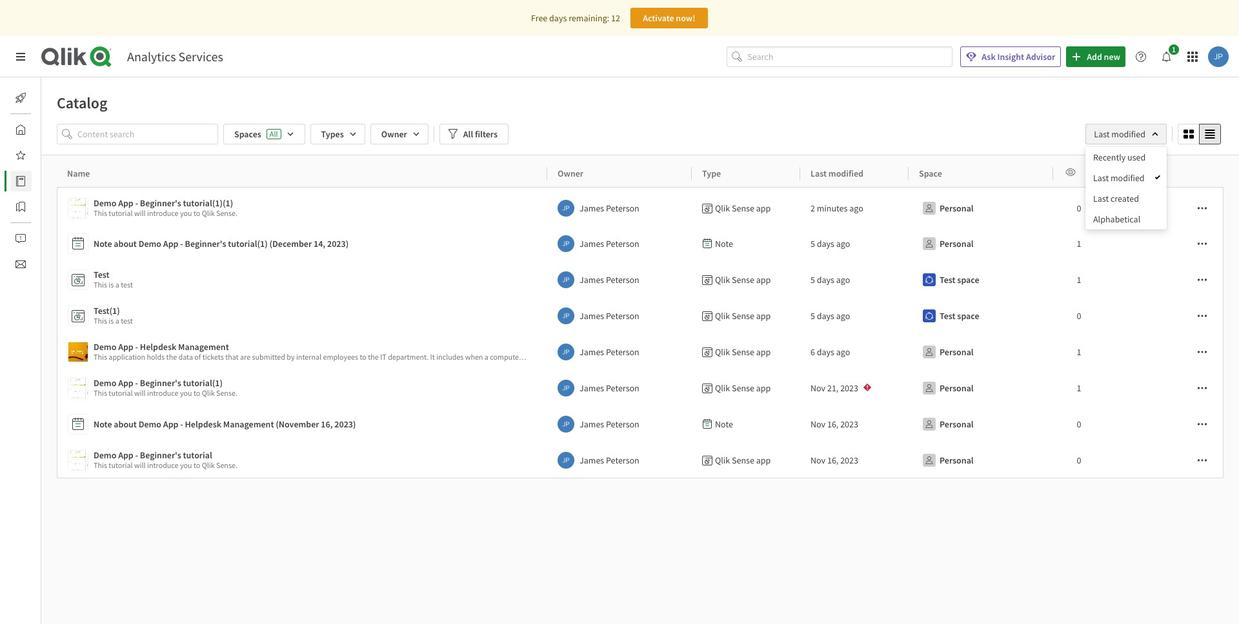 Task type: locate. For each thing, give the bounding box(es) containing it.
-
[[135, 198, 138, 209], [180, 238, 183, 250], [135, 342, 138, 353], [135, 378, 138, 389], [180, 419, 183, 431], [135, 450, 138, 462]]

days for test
[[817, 274, 835, 286]]

2023) for note about demo app - beginner's tutorial(1) (december 14, 2023)
[[327, 238, 349, 250]]

catalog
[[57, 93, 108, 113], [41, 176, 70, 187]]

1 nov from the top
[[811, 383, 826, 394]]

tutorial(1) inside button
[[228, 238, 268, 250]]

0 horizontal spatial helpdesk
[[140, 342, 176, 353]]

1 peterson from the top
[[606, 203, 640, 214]]

app inside demo app - beginner's tutorial this tutorial will introduce you to qlik sense.
[[118, 450, 133, 462]]

2 0 from the top
[[1077, 311, 1082, 322]]

about
[[114, 238, 137, 250], [114, 419, 137, 431]]

a inside test this is a test
[[115, 280, 119, 290]]

2 vertical spatial you
[[180, 461, 192, 471]]

2023) inside note about demo app - helpdesk management (november 16, 2023) button
[[335, 419, 356, 431]]

1 cell for nov 21, 2023
[[1054, 371, 1100, 407]]

6 personal from the top
[[940, 455, 974, 467]]

5 for 1
[[811, 274, 815, 286]]

you inside demo app - beginner's tutorial(1) this tutorial will introduce you to qlik sense.
[[180, 389, 192, 398]]

1 vertical spatial test space
[[940, 311, 980, 322]]

will inside demo app - beginner's tutorial(1) this tutorial will introduce you to qlik sense.
[[134, 389, 146, 398]]

0 vertical spatial is
[[109, 280, 114, 290]]

0 vertical spatial introduce
[[147, 209, 179, 218]]

1 cell
[[1054, 226, 1100, 262], [1054, 262, 1100, 298], [1054, 334, 1100, 371], [1054, 371, 1100, 407]]

0 vertical spatial will
[[134, 209, 146, 218]]

1 vertical spatial qlik sense app image
[[68, 343, 88, 362]]

list box
[[1086, 147, 1167, 230]]

about up test this is a test
[[114, 238, 137, 250]]

0 vertical spatial to
[[194, 209, 200, 218]]

test inside test this is a test
[[94, 269, 109, 281]]

test up "test(1) this is a test"
[[121, 280, 133, 290]]

2023) inside note about demo app - beginner's tutorial(1) (december 14, 2023) button
[[327, 238, 349, 250]]

sense. for demo app - beginner's tutorial(1)
[[216, 389, 238, 398]]

3 2023 from the top
[[841, 455, 859, 467]]

nov for 0
[[811, 455, 826, 467]]

app for test
[[756, 274, 771, 286]]

1 james peterson image from the top
[[558, 200, 575, 217]]

2 james peterson from the top
[[580, 238, 640, 250]]

1 vertical spatial is
[[109, 316, 114, 326]]

- inside button
[[135, 342, 138, 353]]

0 cell for 5 days ago
[[1054, 298, 1100, 334]]

ago for test
[[837, 274, 850, 286]]

to inside demo app - beginner's tutorial(1) this tutorial will introduce you to qlik sense.
[[194, 389, 200, 398]]

switch view group
[[1178, 124, 1222, 145]]

last modified down the recently used
[[1094, 172, 1145, 184]]

2 test space cell from the top
[[909, 298, 1054, 334]]

3 you from the top
[[180, 461, 192, 471]]

last modified up the recently used
[[1095, 128, 1146, 140]]

personal button for 6 days ago
[[919, 342, 977, 363]]

0 vertical spatial space
[[958, 274, 980, 286]]

0 vertical spatial 5 days ago
[[811, 238, 850, 250]]

modified up recently used option
[[1112, 128, 1146, 140]]

note cell
[[692, 226, 801, 262], [692, 407, 801, 443]]

5 qlik sense app cell from the top
[[692, 371, 801, 407]]

qlik sense app
[[715, 203, 771, 214], [715, 274, 771, 286], [715, 311, 771, 322], [715, 347, 771, 358], [715, 383, 771, 394], [715, 455, 771, 467]]

4 sense from the top
[[732, 347, 755, 358]]

ago
[[850, 203, 864, 214], [837, 238, 850, 250], [837, 274, 850, 286], [837, 311, 850, 322], [837, 347, 850, 358]]

beginner's inside demo app - beginner's tutorial this tutorial will introduce you to qlik sense.
[[140, 450, 181, 462]]

days inside button
[[817, 347, 835, 358]]

beginner's inside the demo app - beginner's tutorial(1)(1) this tutorial will introduce you to qlik sense.
[[140, 198, 181, 209]]

1 qlik sense app cell from the top
[[692, 187, 801, 226]]

you inside the demo app - beginner's tutorial(1)(1) this tutorial will introduce you to qlik sense.
[[180, 209, 192, 218]]

1 horizontal spatial tutorial(1)
[[228, 238, 268, 250]]

sense. up the note about demo app - beginner's tutorial(1) (december 14, 2023)
[[216, 209, 238, 218]]

1 personal cell from the top
[[909, 187, 1054, 226]]

introduce
[[147, 209, 179, 218], [147, 389, 179, 398], [147, 461, 179, 471]]

last modified
[[1095, 128, 1146, 140], [811, 168, 864, 179], [1094, 172, 1145, 184]]

tutorial inside the demo app - beginner's tutorial(1)(1) this tutorial will introduce you to qlik sense.
[[109, 209, 133, 218]]

this inside test this is a test
[[94, 280, 107, 290]]

qlik sense app for test
[[715, 274, 771, 286]]

0 vertical spatial 2023)
[[327, 238, 349, 250]]

demo inside demo app - beginner's tutorial this tutorial will introduce you to qlik sense.
[[94, 450, 116, 462]]

1 personal from the top
[[940, 203, 974, 214]]

demo inside the demo app - beginner's tutorial(1)(1) this tutorial will introduce you to qlik sense.
[[94, 198, 116, 209]]

sense.
[[216, 209, 238, 218], [216, 389, 238, 398], [216, 461, 238, 471]]

1 vertical spatial about
[[114, 419, 137, 431]]

james peterson image for 2 minutes ago
[[558, 200, 575, 217]]

james
[[580, 203, 604, 214], [580, 238, 604, 250], [580, 274, 604, 286], [580, 311, 604, 322], [580, 347, 604, 358], [580, 383, 604, 394], [580, 419, 604, 431], [580, 455, 604, 467]]

0 vertical spatial nov
[[811, 383, 826, 394]]

2023 inside button
[[841, 383, 859, 394]]

test
[[94, 269, 109, 281], [940, 274, 956, 286], [940, 311, 956, 322]]

management inside button
[[178, 342, 229, 353]]

list box inside filters region
[[1086, 147, 1167, 230]]

Content search text field
[[77, 124, 218, 145]]

1 cell for 6 days ago
[[1054, 334, 1100, 371]]

introduce for tutorial
[[147, 461, 179, 471]]

0 cell
[[1054, 187, 1100, 226], [1054, 298, 1100, 334], [1054, 407, 1100, 443], [1054, 443, 1100, 479]]

2
[[811, 203, 815, 214]]

4 peterson from the top
[[606, 311, 640, 322]]

4 this from the top
[[94, 389, 107, 398]]

james peterson image for nov 21, 2023
[[558, 380, 575, 397]]

3 5 from the top
[[811, 311, 815, 322]]

owner
[[558, 168, 584, 179]]

app
[[118, 198, 133, 209], [163, 238, 178, 250], [118, 342, 133, 353], [118, 378, 133, 389], [163, 419, 178, 431], [118, 450, 133, 462]]

last inside last created option
[[1094, 193, 1109, 205]]

james peterson cell for demo app - beginner's tutorial(1)
[[547, 371, 692, 407]]

4 qlik sense app from the top
[[715, 347, 771, 358]]

- inside the demo app - beginner's tutorial(1)(1) this tutorial will introduce you to qlik sense.
[[135, 198, 138, 209]]

1 vertical spatial space
[[958, 311, 980, 322]]

nov 16, 2023 cell for note
[[801, 407, 909, 443]]

1 vertical spatial catalog
[[41, 176, 70, 187]]

3 james peterson image from the top
[[558, 308, 575, 325]]

3 sense. from the top
[[216, 461, 238, 471]]

1 5 from the top
[[811, 238, 815, 250]]

1 vertical spatial 2023
[[841, 419, 859, 431]]

nov 16, 2023 cell
[[801, 407, 909, 443], [801, 443, 909, 479]]

demo inside demo app - beginner's tutorial(1) this tutorial will introduce you to qlik sense.
[[94, 378, 116, 389]]

3 5 days ago from the top
[[811, 311, 850, 322]]

tutorial(1)
[[228, 238, 268, 250], [183, 378, 223, 389]]

(december
[[270, 238, 312, 250]]

2 james peterson image from the top
[[558, 236, 575, 252]]

qlik sense app cell
[[692, 187, 801, 226], [692, 262, 801, 298], [692, 298, 801, 334], [692, 334, 801, 371], [692, 371, 801, 407], [692, 443, 801, 479]]

1 0 cell from the top
[[1054, 187, 1100, 226]]

qlik for test
[[715, 274, 730, 286]]

james peterson image
[[558, 200, 575, 217], [558, 236, 575, 252], [558, 308, 575, 325], [558, 344, 575, 361], [558, 380, 575, 397]]

3 james peterson from the top
[[580, 274, 640, 286]]

sense for demo app - beginner's tutorial
[[732, 455, 755, 467]]

introduce inside demo app - beginner's tutorial(1) this tutorial will introduce you to qlik sense.
[[147, 389, 179, 398]]

james peterson for test(1)
[[580, 311, 640, 322]]

qlik sense app image for demo app - beginner's tutorial(1)
[[68, 379, 88, 398]]

test(1)
[[94, 305, 120, 317]]

a up test(1) on the left of page
[[115, 280, 119, 290]]

tutorial(1) inside demo app - beginner's tutorial(1) this tutorial will introduce you to qlik sense.
[[183, 378, 223, 389]]

introduce for tutorial(1)(1)
[[147, 209, 179, 218]]

note cell for nov
[[692, 407, 801, 443]]

2023 for 0
[[841, 455, 859, 467]]

6 james peterson cell from the top
[[547, 371, 692, 407]]

last created option
[[1086, 189, 1167, 209]]

6 peterson from the top
[[606, 383, 640, 394]]

app
[[756, 203, 771, 214], [756, 274, 771, 286], [756, 311, 771, 322], [756, 347, 771, 358], [756, 383, 771, 394], [756, 455, 771, 467]]

2 vertical spatial james peterson image
[[558, 453, 575, 469]]

remaining:
[[569, 12, 610, 24]]

will
[[134, 209, 146, 218], [134, 389, 146, 398], [134, 461, 146, 471]]

test space cell for 1
[[909, 262, 1054, 298]]

1 vertical spatial introduce
[[147, 389, 179, 398]]

management up demo app - beginner's tutorial(1) this tutorial will introduce you to qlik sense.
[[178, 342, 229, 353]]

2 vertical spatial introduce
[[147, 461, 179, 471]]

0 vertical spatial test space
[[940, 274, 980, 286]]

1 personal button from the top
[[919, 198, 977, 219]]

2 5 days ago button from the top
[[811, 306, 850, 327]]

beginner's
[[140, 198, 181, 209], [185, 238, 226, 250], [140, 378, 181, 389], [140, 450, 181, 462]]

beginner's for tutorial
[[140, 450, 181, 462]]

nov 16, 2023 button
[[811, 451, 859, 471]]

1 vertical spatial nov 16, 2023
[[811, 455, 859, 467]]

2023 inside 'button'
[[841, 455, 859, 467]]

1 vertical spatial will
[[134, 389, 146, 398]]

nov inside nov 16, 2023 'button'
[[811, 455, 826, 467]]

(november
[[276, 419, 319, 431]]

last modified inside field
[[1095, 128, 1146, 140]]

peterson for demo app - beginner's tutorial
[[606, 455, 640, 467]]

test space cell for 0
[[909, 298, 1054, 334]]

qlik sense app image
[[68, 199, 88, 218], [68, 343, 88, 362], [68, 379, 88, 398]]

0
[[1077, 203, 1082, 214], [1077, 311, 1082, 322], [1077, 419, 1082, 431], [1077, 455, 1082, 467]]

2 minutes ago button
[[811, 198, 864, 219]]

2 a from the top
[[115, 316, 119, 326]]

1 vertical spatial 2023)
[[335, 419, 356, 431]]

1 horizontal spatial helpdesk
[[185, 419, 221, 431]]

1 vertical spatial a
[[115, 316, 119, 326]]

4 app from the top
[[756, 347, 771, 358]]

1 cell for 5 days ago
[[1054, 262, 1100, 298]]

5
[[811, 238, 815, 250], [811, 274, 815, 286], [811, 311, 815, 322]]

5 sense from the top
[[732, 383, 755, 394]]

nov 16, 2023
[[811, 419, 859, 431], [811, 455, 859, 467]]

helpdesk
[[140, 342, 176, 353], [185, 419, 221, 431]]

1 test from the top
[[121, 280, 133, 290]]

is down test this is a test
[[109, 316, 114, 326]]

2 personal cell from the top
[[909, 226, 1054, 262]]

you for tutorial(1)(1)
[[180, 209, 192, 218]]

you inside demo app - beginner's tutorial this tutorial will introduce you to qlik sense.
[[180, 461, 192, 471]]

beginner's for tutorial(1)(1)
[[140, 198, 181, 209]]

0 vertical spatial sense.
[[216, 209, 238, 218]]

test space button for 0
[[919, 306, 982, 327]]

1 is from the top
[[109, 280, 114, 290]]

space for 1
[[958, 274, 980, 286]]

1 vertical spatial 5 days ago
[[811, 274, 850, 286]]

2 qlik sense app image from the top
[[68, 343, 88, 362]]

4 james peterson image from the top
[[558, 344, 575, 361]]

helpdesk up demo app - beginner's tutorial this tutorial will introduce you to qlik sense.
[[185, 419, 221, 431]]

sense. inside the demo app - beginner's tutorial(1)(1) this tutorial will introduce you to qlik sense.
[[216, 209, 238, 218]]

1 vertical spatial management
[[223, 419, 274, 431]]

0 vertical spatial tutorial(1)
[[228, 238, 268, 250]]

test space for 1
[[940, 274, 980, 286]]

is inside "test(1) this is a test"
[[109, 316, 114, 326]]

0 horizontal spatial tutorial(1)
[[183, 378, 223, 389]]

- for tutorial
[[135, 450, 138, 462]]

0 vertical spatial 5
[[811, 238, 815, 250]]

james peterson image
[[558, 272, 575, 289], [558, 416, 575, 433], [558, 453, 575, 469]]

a
[[115, 280, 119, 290], [115, 316, 119, 326]]

5 days ago
[[811, 238, 850, 250], [811, 274, 850, 286], [811, 311, 850, 322]]

ago inside cell
[[850, 203, 864, 214]]

last inside field
[[1095, 128, 1110, 140]]

modified inside field
[[1112, 128, 1146, 140]]

2 vertical spatial 2023
[[841, 455, 859, 467]]

3 nov from the top
[[811, 455, 826, 467]]

1 5 days ago button from the top
[[811, 270, 850, 291]]

james peterson cell
[[547, 187, 692, 226], [547, 226, 692, 262], [547, 262, 692, 298], [547, 298, 692, 334], [547, 334, 692, 371], [547, 371, 692, 407], [547, 407, 692, 443], [547, 443, 692, 479]]

about up demo app - beginner's tutorial this tutorial will introduce you to qlik sense.
[[114, 419, 137, 431]]

0 vertical spatial 2023
[[841, 383, 859, 394]]

james peterson
[[580, 203, 640, 214], [580, 238, 640, 250], [580, 274, 640, 286], [580, 311, 640, 322], [580, 347, 640, 358], [580, 383, 640, 394], [580, 419, 640, 431], [580, 455, 640, 467]]

days
[[549, 12, 567, 24], [817, 238, 835, 250], [817, 274, 835, 286], [817, 311, 835, 322], [817, 347, 835, 358]]

qlik sense app for demo app - beginner's tutorial(1)(1)
[[715, 203, 771, 214]]

2 5 days ago from the top
[[811, 274, 850, 286]]

sense. inside demo app - beginner's tutorial(1) this tutorial will introduce you to qlik sense.
[[216, 389, 238, 398]]

6 sense from the top
[[732, 455, 755, 467]]

will inside the demo app - beginner's tutorial(1)(1) this tutorial will introduce you to qlik sense.
[[134, 209, 146, 218]]

sense for demo app - beginner's tutorial(1)
[[732, 383, 755, 394]]

note cell for 5
[[692, 226, 801, 262]]

2 vertical spatial to
[[194, 461, 200, 471]]

5 days ago cell for test
[[801, 262, 909, 298]]

qlik sense app cell for demo app - beginner's tutorial(1)(1)
[[692, 187, 801, 226]]

qlik for demo app - beginner's tutorial(1)(1)
[[715, 203, 730, 214]]

2023) right 14,
[[327, 238, 349, 250]]

app inside button
[[118, 342, 133, 353]]

nov
[[811, 383, 826, 394], [811, 419, 826, 431], [811, 455, 826, 467]]

6 days ago
[[811, 347, 850, 358]]

2 nov 16, 2023 cell from the top
[[801, 443, 909, 479]]

0 cell for nov 16, 2023
[[1054, 443, 1100, 479]]

last for last created option in the right of the page
[[1094, 193, 1109, 205]]

6 personal cell from the top
[[909, 443, 1054, 479]]

0 vertical spatial management
[[178, 342, 229, 353]]

2 qlik sense app cell from the top
[[692, 262, 801, 298]]

this
[[94, 209, 107, 218], [94, 280, 107, 290], [94, 316, 107, 326], [94, 389, 107, 398], [94, 461, 107, 471]]

introduce inside the demo app - beginner's tutorial(1)(1) this tutorial will introduce you to qlik sense.
[[147, 209, 179, 218]]

personal button
[[919, 198, 977, 219], [919, 234, 977, 254], [919, 342, 977, 363], [919, 378, 977, 399], [919, 414, 977, 435], [919, 451, 977, 471]]

a down test this is a test
[[115, 316, 119, 326]]

this inside demo app - beginner's tutorial(1) this tutorial will introduce you to qlik sense.
[[94, 389, 107, 398]]

this for demo app - beginner's tutorial
[[94, 461, 107, 471]]

3 introduce from the top
[[147, 461, 179, 471]]

2 1 from the top
[[1077, 274, 1082, 286]]

1 introduce from the top
[[147, 209, 179, 218]]

qlik
[[715, 203, 730, 214], [202, 209, 215, 218], [715, 274, 730, 286], [715, 311, 730, 322], [715, 347, 730, 358], [715, 383, 730, 394], [202, 389, 215, 398], [715, 455, 730, 467], [202, 461, 215, 471]]

1 test space from the top
[[940, 274, 980, 286]]

favorites image
[[15, 150, 26, 161]]

1 vertical spatial nov
[[811, 419, 826, 431]]

type
[[702, 168, 721, 179]]

last up recently
[[1095, 128, 1110, 140]]

0 vertical spatial a
[[115, 280, 119, 290]]

test for test
[[940, 274, 956, 286]]

james for test(1)
[[580, 311, 604, 322]]

2 5 from the top
[[811, 274, 815, 286]]

services
[[179, 48, 223, 65]]

app inside demo app - beginner's tutorial(1) this tutorial will introduce you to qlik sense.
[[118, 378, 133, 389]]

0 vertical spatial 5 days ago button
[[811, 270, 850, 291]]

2 to from the top
[[194, 389, 200, 398]]

tutorial for demo app - beginner's tutorial
[[109, 461, 133, 471]]

5 personal from the top
[[940, 419, 974, 431]]

modified inside option
[[1111, 172, 1145, 184]]

beginner's inside demo app - beginner's tutorial(1) this tutorial will introduce you to qlik sense.
[[140, 378, 181, 389]]

nov for 1
[[811, 383, 826, 394]]

personal button for nov 16, 2023
[[919, 451, 977, 471]]

note about demo app - beginner's tutorial(1) (december 14, 2023)
[[94, 238, 349, 250]]

5 this from the top
[[94, 461, 107, 471]]

3 personal cell from the top
[[909, 334, 1054, 371]]

is
[[109, 280, 114, 290], [109, 316, 114, 326]]

introduce inside demo app - beginner's tutorial this tutorial will introduce you to qlik sense.
[[147, 461, 179, 471]]

14,
[[314, 238, 326, 250]]

1 test space button from the top
[[919, 270, 982, 291]]

last left used in icon
[[1094, 172, 1109, 184]]

nov inside nov 21, 2023 button
[[811, 383, 826, 394]]

5 days ago cell
[[801, 226, 909, 262], [801, 262, 909, 298], [801, 298, 909, 334]]

last inside last modified option
[[1094, 172, 1109, 184]]

0 vertical spatial test
[[121, 280, 133, 290]]

2 0 cell from the top
[[1054, 298, 1100, 334]]

is inside test this is a test
[[109, 280, 114, 290]]

2 is from the top
[[109, 316, 114, 326]]

james peterson image for nov 16, 2023
[[558, 453, 575, 469]]

ago for test(1)
[[837, 311, 850, 322]]

test for test(1)
[[121, 316, 133, 326]]

management
[[178, 342, 229, 353], [223, 419, 274, 431]]

you up the note about demo app - beginner's tutorial(1) (december 14, 2023)
[[180, 209, 192, 218]]

space
[[919, 168, 943, 179]]

0 vertical spatial test space button
[[919, 270, 982, 291]]

personal for nov 21, 2023
[[940, 383, 974, 394]]

last for last modified option
[[1094, 172, 1109, 184]]

test space cell
[[909, 262, 1054, 298], [909, 298, 1054, 334]]

7 peterson from the top
[[606, 419, 640, 431]]

1 vertical spatial test space button
[[919, 306, 982, 327]]

last modified for the last modified field
[[1095, 128, 1146, 140]]

4 0 from the top
[[1077, 455, 1082, 467]]

app inside the demo app - beginner's tutorial(1)(1) this tutorial will introduce you to qlik sense.
[[118, 198, 133, 209]]

1 vertical spatial you
[[180, 389, 192, 398]]

alphabetical
[[1094, 214, 1141, 225]]

4 1 cell from the top
[[1054, 371, 1100, 407]]

management left '(november'
[[223, 419, 274, 431]]

test
[[121, 280, 133, 290], [121, 316, 133, 326]]

1 james peterson cell from the top
[[547, 187, 692, 226]]

subscriptions image
[[15, 260, 26, 270]]

home link
[[10, 119, 64, 140]]

beginner's for tutorial(1)
[[140, 378, 181, 389]]

- for management
[[135, 342, 138, 353]]

qlik for test(1)
[[715, 311, 730, 322]]

6 personal button from the top
[[919, 451, 977, 471]]

modified up last created option in the right of the page
[[1111, 172, 1145, 184]]

1 you from the top
[[180, 209, 192, 218]]

0 vertical spatial about
[[114, 238, 137, 250]]

5 peterson from the top
[[606, 347, 640, 358]]

2 vertical spatial will
[[134, 461, 146, 471]]

2 vertical spatial 5
[[811, 311, 815, 322]]

last up 2 on the right of the page
[[811, 168, 827, 179]]

1
[[1077, 238, 1082, 250], [1077, 274, 1082, 286], [1077, 347, 1082, 358], [1077, 383, 1082, 394]]

you
[[180, 209, 192, 218], [180, 389, 192, 398], [180, 461, 192, 471]]

a inside "test(1) this is a test"
[[115, 316, 119, 326]]

james peterson for demo app - beginner's tutorial
[[580, 455, 640, 467]]

personal
[[940, 203, 974, 214], [940, 238, 974, 250], [940, 347, 974, 358], [940, 383, 974, 394], [940, 419, 974, 431], [940, 455, 974, 467]]

2 vertical spatial sense.
[[216, 461, 238, 471]]

1 vertical spatial tutorial(1)
[[183, 378, 223, 389]]

test space
[[940, 274, 980, 286], [940, 311, 980, 322]]

1 vertical spatial 5
[[811, 274, 815, 286]]

to down the note about demo app - helpdesk management (november 16, 2023)
[[194, 461, 200, 471]]

2 sense. from the top
[[216, 389, 238, 398]]

app for demo app - beginner's tutorial(1)(1)
[[756, 203, 771, 214]]

0 vertical spatial nov 16, 2023
[[811, 419, 859, 431]]

cell
[[1100, 187, 1147, 226], [1147, 187, 1224, 226], [1100, 226, 1147, 262], [1147, 226, 1224, 262], [1100, 262, 1147, 298], [1147, 262, 1224, 298], [1100, 298, 1147, 334], [1147, 298, 1224, 334], [1100, 334, 1147, 371], [1147, 334, 1224, 371], [1100, 371, 1147, 407], [1147, 371, 1224, 407], [1100, 407, 1147, 443], [1147, 407, 1224, 443], [1100, 443, 1147, 479], [1147, 443, 1224, 479]]

3 personal from the top
[[940, 347, 974, 358]]

searchbar element
[[727, 46, 953, 67]]

test space button
[[919, 270, 982, 291], [919, 306, 982, 327]]

you down the note about demo app - helpdesk management (november 16, 2023)
[[180, 461, 192, 471]]

helpdesk up demo app - beginner's tutorial(1) this tutorial will introduce you to qlik sense.
[[140, 342, 176, 353]]

5 days ago button
[[811, 270, 850, 291], [811, 306, 850, 327]]

will for tutorial
[[134, 461, 146, 471]]

1 vertical spatial note cell
[[692, 407, 801, 443]]

1 vertical spatial sense.
[[216, 389, 238, 398]]

5 days ago for 1
[[811, 274, 850, 286]]

3 to from the top
[[194, 461, 200, 471]]

5 personal cell from the top
[[909, 407, 1054, 443]]

1 vertical spatial to
[[194, 389, 200, 398]]

note
[[94, 238, 112, 250], [715, 238, 733, 250], [94, 419, 112, 431], [715, 419, 733, 431]]

3 james peterson cell from the top
[[547, 262, 692, 298]]

recently used
[[1094, 152, 1146, 163]]

personal cell
[[909, 187, 1054, 226], [909, 226, 1054, 262], [909, 334, 1054, 371], [909, 371, 1054, 407], [909, 407, 1054, 443], [909, 443, 1054, 479]]

management inside button
[[223, 419, 274, 431]]

1 vertical spatial test
[[121, 316, 133, 326]]

tutorial for demo app - beginner's tutorial(1)(1)
[[109, 209, 133, 218]]

james peterson cell for test
[[547, 262, 692, 298]]

james for demo app - beginner's tutorial(1)
[[580, 383, 604, 394]]

used in image
[[1112, 167, 1123, 177]]

4 james peterson cell from the top
[[547, 298, 692, 334]]

test inside test this is a test
[[121, 280, 133, 290]]

insight
[[998, 51, 1025, 63]]

2 vertical spatial nov
[[811, 455, 826, 467]]

created
[[1111, 193, 1140, 205]]

ago inside cell
[[837, 347, 850, 358]]

- inside demo app - beginner's tutorial this tutorial will introduce you to qlik sense.
[[135, 450, 138, 462]]

sense. up the note about demo app - helpdesk management (november 16, 2023)
[[216, 389, 238, 398]]

peterson
[[606, 203, 640, 214], [606, 238, 640, 250], [606, 274, 640, 286], [606, 311, 640, 322], [606, 347, 640, 358], [606, 383, 640, 394], [606, 419, 640, 431], [606, 455, 640, 467]]

to inside demo app - beginner's tutorial this tutorial will introduce you to qlik sense.
[[194, 461, 200, 471]]

2 introduce from the top
[[147, 389, 179, 398]]

is up test(1) on the left of page
[[109, 280, 114, 290]]

to up the note about demo app - beginner's tutorial(1) (december 14, 2023)
[[194, 209, 200, 218]]

ask insight advisor button
[[961, 46, 1062, 67]]

tutorial inside demo app - beginner's tutorial(1) this tutorial will introduce you to qlik sense.
[[109, 389, 133, 398]]

1 this from the top
[[94, 209, 107, 218]]

2023)
[[327, 238, 349, 250], [335, 419, 356, 431]]

2 1 cell from the top
[[1054, 262, 1100, 298]]

test right test(1) on the left of page
[[121, 316, 133, 326]]

0 vertical spatial helpdesk
[[140, 342, 176, 353]]

james peterson cell for demo app - helpdesk management
[[547, 334, 692, 371]]

2 note cell from the top
[[692, 407, 801, 443]]

sense
[[732, 203, 755, 214], [732, 274, 755, 286], [732, 311, 755, 322], [732, 347, 755, 358], [732, 383, 755, 394], [732, 455, 755, 467]]

will inside demo app - beginner's tutorial this tutorial will introduce you to qlik sense.
[[134, 461, 146, 471]]

personal for 2 minutes ago
[[940, 203, 974, 214]]

james for demo app - beginner's tutorial(1)(1)
[[580, 203, 604, 214]]

you up the note about demo app - helpdesk management (november 16, 2023)
[[180, 389, 192, 398]]

2 vertical spatial qlik sense app image
[[68, 379, 88, 398]]

catalog right catalog icon
[[41, 176, 70, 187]]

3 james peterson image from the top
[[558, 453, 575, 469]]

2 vertical spatial 5 days ago
[[811, 311, 850, 322]]

demo for demo app - beginner's tutorial(1)(1) this tutorial will introduce you to qlik sense.
[[94, 198, 116, 209]]

tutorial(1) up the note about demo app - helpdesk management (november 16, 2023)
[[183, 378, 223, 389]]

1 james peterson from the top
[[580, 203, 640, 214]]

demo
[[94, 198, 116, 209], [139, 238, 161, 250], [94, 342, 116, 353], [94, 378, 116, 389], [139, 419, 161, 431], [94, 450, 116, 462]]

1 2023 from the top
[[841, 383, 859, 394]]

2023) right '(november'
[[335, 419, 356, 431]]

3 5 days ago cell from the top
[[801, 298, 909, 334]]

6 app from the top
[[756, 455, 771, 467]]

1 vertical spatial james peterson image
[[558, 416, 575, 433]]

Last modified field
[[1086, 124, 1167, 145]]

modified for the last modified field
[[1112, 128, 1146, 140]]

this for demo app - beginner's tutorial(1)(1)
[[94, 209, 107, 218]]

beginner's inside button
[[185, 238, 226, 250]]

this inside the demo app - beginner's tutorial(1)(1) this tutorial will introduce you to qlik sense.
[[94, 209, 107, 218]]

6 qlik sense app from the top
[[715, 455, 771, 467]]

getting started image
[[15, 93, 26, 103]]

1 test space cell from the top
[[909, 262, 1054, 298]]

qlik sense app cell for test
[[692, 262, 801, 298]]

to inside the demo app - beginner's tutorial(1)(1) this tutorial will introduce you to qlik sense.
[[194, 209, 200, 218]]

8 james peterson cell from the top
[[547, 443, 692, 479]]

0 vertical spatial note cell
[[692, 226, 801, 262]]

test inside "test(1) this is a test"
[[121, 316, 133, 326]]

1 for 6 days ago
[[1077, 347, 1082, 358]]

2 test space button from the top
[[919, 306, 982, 327]]

to up the note about demo app - helpdesk management (november 16, 2023)
[[194, 389, 200, 398]]

1 vertical spatial helpdesk
[[185, 419, 221, 431]]

demo inside button
[[94, 342, 116, 353]]

sense. inside demo app - beginner's tutorial this tutorial will introduce you to qlik sense.
[[216, 461, 238, 471]]

1 sense from the top
[[732, 203, 755, 214]]

1 vertical spatial 5 days ago button
[[811, 306, 850, 327]]

0 vertical spatial qlik sense app image
[[68, 199, 88, 218]]

3 1 cell from the top
[[1054, 334, 1100, 371]]

16,
[[321, 419, 333, 431], [828, 419, 839, 431], [828, 455, 839, 467]]

to for tutorial
[[194, 461, 200, 471]]

3 qlik sense app image from the top
[[68, 379, 88, 398]]

james peterson for demo app - beginner's tutorial(1)(1)
[[580, 203, 640, 214]]

sense. down the note about demo app - helpdesk management (november 16, 2023)
[[216, 461, 238, 471]]

1 note cell from the top
[[692, 226, 801, 262]]

2 about from the top
[[114, 419, 137, 431]]

this inside demo app - beginner's tutorial this tutorial will introduce you to qlik sense.
[[94, 461, 107, 471]]

demo app - helpdesk management button
[[68, 340, 542, 365]]

advisor
[[1027, 51, 1056, 63]]

8 james from the top
[[580, 455, 604, 467]]

6 james from the top
[[580, 383, 604, 394]]

tutorial(1)(1)
[[183, 198, 233, 209]]

tutorial(1) left (december
[[228, 238, 268, 250]]

2023
[[841, 383, 859, 394], [841, 419, 859, 431], [841, 455, 859, 467]]

catalog up home
[[57, 93, 108, 113]]

list box containing recently used
[[1086, 147, 1167, 230]]

qlik sense app image
[[68, 451, 88, 471]]

space for 0
[[958, 311, 980, 322]]

3 this from the top
[[94, 316, 107, 326]]

last modified inside option
[[1094, 172, 1145, 184]]

- inside demo app - beginner's tutorial(1) this tutorial will introduce you to qlik sense.
[[135, 378, 138, 389]]

0 vertical spatial you
[[180, 209, 192, 218]]

home image
[[15, 125, 26, 135]]

to
[[194, 209, 200, 218], [194, 389, 200, 398], [194, 461, 200, 471]]

james for test
[[580, 274, 604, 286]]

james peterson image for 5 days ago
[[558, 308, 575, 325]]

last left created
[[1094, 193, 1109, 205]]

qlik sense app image inside demo app - helpdesk management button
[[68, 343, 88, 362]]

0 vertical spatial james peterson image
[[558, 272, 575, 289]]

1 qlik sense app image from the top
[[68, 199, 88, 218]]



Task type: vqa. For each thing, say whether or not it's contained in the screenshot.
can in "Professional Entitlements Can Create Private Content Automatically Assign The Private Analytics Content Creator Role To All Users With Professional Entitlement. The Role Allows The User To Create Apps And Other Analytics Content In Their Personal Space."
no



Task type: describe. For each thing, give the bounding box(es) containing it.
qlik for demo app - helpdesk management
[[715, 347, 730, 358]]

minutes
[[817, 203, 848, 214]]

personal for nov 16, 2023
[[940, 455, 974, 467]]

6 days ago cell
[[801, 334, 909, 371]]

about for note about demo app - beginner's tutorial(1) (december 14, 2023)
[[114, 238, 137, 250]]

peterson for test
[[606, 274, 640, 286]]

note about demo app - helpdesk management (november 16, 2023)
[[94, 419, 356, 431]]

james for demo app - beginner's tutorial
[[580, 455, 604, 467]]

is for test(1)
[[109, 316, 114, 326]]

now!
[[676, 12, 696, 24]]

app for demo app - beginner's tutorial this tutorial will introduce you to qlik sense.
[[118, 450, 133, 462]]

free
[[531, 12, 548, 24]]

personal cell for 2 minutes ago
[[909, 187, 1054, 226]]

filters region
[[0, 0, 1240, 625]]

2 personal from the top
[[940, 238, 974, 250]]

analytics services element
[[127, 48, 223, 65]]

12
[[611, 12, 620, 24]]

2 personal button from the top
[[919, 234, 977, 254]]

personal button for 2 minutes ago
[[919, 198, 977, 219]]

helpdesk inside button
[[185, 419, 221, 431]]

activate
[[643, 12, 674, 24]]

test(1) this is a test
[[94, 305, 133, 326]]

james peterson for test
[[580, 274, 640, 286]]

analytics
[[127, 48, 176, 65]]

2 james from the top
[[580, 238, 604, 250]]

app for demo app - beginner's tutorial(1) this tutorial will introduce you to qlik sense.
[[118, 378, 133, 389]]

ask insight advisor
[[982, 51, 1056, 63]]

nov 21, 2023
[[811, 383, 859, 394]]

3 0 cell from the top
[[1054, 407, 1100, 443]]

2 nov 16, 2023 from the top
[[811, 455, 859, 467]]

16, inside button
[[321, 419, 333, 431]]

last created
[[1094, 193, 1140, 205]]

nov 21, 2023 cell
[[801, 371, 909, 407]]

app for demo app - helpdesk management
[[118, 342, 133, 353]]

qlik inside demo app - beginner's tutorial(1) this tutorial will introduce you to qlik sense.
[[202, 389, 215, 398]]

ask
[[982, 51, 996, 63]]

recently used option
[[1086, 147, 1167, 168]]

last modified up 2 minutes ago on the right top of page
[[811, 168, 864, 179]]

introduce for tutorial(1)
[[147, 389, 179, 398]]

qlik sense app image for demo app - beginner's tutorial(1)(1)
[[68, 199, 88, 218]]

2 minutes ago cell
[[801, 187, 909, 226]]

james peterson cell for test(1)
[[547, 298, 692, 334]]

analytics services
[[127, 48, 223, 65]]

demo app - beginner's tutorial(1)(1) this tutorial will introduce you to qlik sense.
[[94, 198, 238, 218]]

activate now! link
[[631, 8, 708, 28]]

you for tutorial
[[180, 461, 192, 471]]

open sidebar menu image
[[15, 52, 26, 62]]

recently
[[1094, 152, 1126, 163]]

test space for 0
[[940, 311, 980, 322]]

personal button for nov 21, 2023
[[919, 378, 977, 399]]

2 peterson from the top
[[606, 238, 640, 250]]

a for test(1)
[[115, 316, 119, 326]]

qlik sense app image for demo app - helpdesk management
[[68, 343, 88, 362]]

1 nov 16, 2023 from the top
[[811, 419, 859, 431]]

to for tutorial(1)(1)
[[194, 209, 200, 218]]

6 days ago button
[[811, 342, 850, 363]]

1 5 days ago from the top
[[811, 238, 850, 250]]

2023 for 1
[[841, 383, 859, 394]]

2 james peterson image from the top
[[558, 416, 575, 433]]

alerts
[[41, 233, 63, 245]]

1 for 5 days ago
[[1077, 274, 1082, 286]]

personal cell for 6 days ago
[[909, 334, 1054, 371]]

7 james from the top
[[580, 419, 604, 431]]

catalog inside 'link'
[[41, 176, 70, 187]]

app for test(1)
[[756, 311, 771, 322]]

6
[[811, 347, 815, 358]]

5 personal button from the top
[[919, 414, 977, 435]]

james peterson cell for demo app - beginner's tutorial
[[547, 443, 692, 479]]

test this is a test
[[94, 269, 133, 290]]

sense for demo app - beginner's tutorial(1)(1)
[[732, 203, 755, 214]]

alerts image
[[15, 234, 26, 244]]

peterson for demo app - beginner's tutorial(1)
[[606, 383, 640, 394]]

qlik sense app for demo app - beginner's tutorial
[[715, 455, 771, 467]]

days for demo app - helpdesk management
[[817, 347, 835, 358]]

1 1 cell from the top
[[1054, 226, 1100, 262]]

home
[[41, 124, 64, 136]]

note about demo app - helpdesk management (november 16, 2023) button
[[68, 412, 542, 438]]

peterson for demo app - beginner's tutorial(1)(1)
[[606, 203, 640, 214]]

alerts link
[[10, 229, 63, 249]]

sense. for demo app - beginner's tutorial(1)(1)
[[216, 209, 238, 218]]

5 for 0
[[811, 311, 815, 322]]

this inside "test(1) this is a test"
[[94, 316, 107, 326]]

7 james peterson cell from the top
[[547, 407, 692, 443]]

tutorial for demo app - beginner's tutorial(1)
[[109, 389, 133, 398]]

will for tutorial(1)(1)
[[134, 209, 146, 218]]

2 2023 from the top
[[841, 419, 859, 431]]

sense for test
[[732, 274, 755, 286]]

james peterson image for 6 days ago
[[558, 344, 575, 361]]

nov 21, 2023 button
[[811, 378, 877, 399]]

demo for demo app - helpdesk management
[[94, 342, 116, 353]]

5 days ago for 0
[[811, 311, 850, 322]]

2 minutes ago
[[811, 203, 864, 214]]

to for tutorial(1)
[[194, 389, 200, 398]]

2 nov from the top
[[811, 419, 826, 431]]

1 1 from the top
[[1077, 238, 1082, 250]]

collections image
[[15, 202, 26, 212]]

peterson for demo app - helpdesk management
[[606, 347, 640, 358]]

0 vertical spatial catalog
[[57, 93, 108, 113]]

last modified for last modified option
[[1094, 172, 1145, 184]]

16, inside 'button'
[[828, 455, 839, 467]]

qlik inside the demo app - beginner's tutorial(1)(1) this tutorial will introduce you to qlik sense.
[[202, 209, 215, 218]]

demo app - beginner's tutorial(1) this tutorial will introduce you to qlik sense.
[[94, 378, 238, 398]]

qlik inside demo app - beginner's tutorial this tutorial will introduce you to qlik sense.
[[202, 461, 215, 471]]

app for demo app - beginner's tutorial(1)
[[756, 383, 771, 394]]

qlik for demo app - beginner's tutorial(1)
[[715, 383, 730, 394]]

note about demo app - beginner's tutorial(1) (december 14, 2023) button
[[68, 231, 542, 257]]

alphabetical option
[[1086, 209, 1167, 230]]

james peterson for demo app - helpdesk management
[[580, 347, 640, 358]]

qlik sense app for demo app - helpdesk management
[[715, 347, 771, 358]]

modified for last modified option
[[1111, 172, 1145, 184]]

21,
[[828, 383, 839, 394]]

navigation pane element
[[0, 83, 70, 280]]

qlik for demo app - beginner's tutorial
[[715, 455, 730, 467]]

modified up 2 minutes ago cell
[[829, 168, 864, 179]]

demo app - helpdesk management
[[94, 342, 229, 353]]

used
[[1128, 152, 1146, 163]]

app for demo app - beginner's tutorial
[[756, 455, 771, 467]]

james peterson image for 5 days ago
[[558, 272, 575, 289]]

1 5 days ago cell from the top
[[801, 226, 909, 262]]

7 james peterson from the top
[[580, 419, 640, 431]]

this for demo app - beginner's tutorial(1)
[[94, 389, 107, 398]]

qlik sense app cell for test(1)
[[692, 298, 801, 334]]

demo app - beginner's tutorial this tutorial will introduce you to qlik sense.
[[94, 450, 238, 471]]

qlik sense app cell for demo app - helpdesk management
[[692, 334, 801, 371]]

days for test(1)
[[817, 311, 835, 322]]

activate now!
[[643, 12, 696, 24]]

qlik sense app for demo app - beginner's tutorial(1)
[[715, 383, 771, 394]]

qlik sense app cell for demo app - beginner's tutorial
[[692, 443, 801, 479]]

catalog image
[[15, 176, 26, 187]]

free days remaining: 12
[[531, 12, 620, 24]]

test for test(1)
[[940, 311, 956, 322]]

name
[[67, 168, 90, 179]]

app for demo app - helpdesk management
[[756, 347, 771, 358]]

james peterson for demo app - beginner's tutorial(1)
[[580, 383, 640, 394]]

0 for 2 minutes ago
[[1077, 203, 1082, 214]]

- for tutorial(1)
[[135, 378, 138, 389]]

catalog link
[[10, 171, 70, 192]]

sense for demo app - helpdesk management
[[732, 347, 755, 358]]

test space button for 1
[[919, 270, 982, 291]]

last modified option
[[1086, 168, 1167, 189]]

james peterson cell for demo app - beginner's tutorial(1)(1)
[[547, 187, 692, 226]]

5 days ago button for 0
[[811, 306, 850, 327]]

ago for demo
[[850, 203, 864, 214]]

Search text field
[[748, 46, 953, 67]]

1 for nov 21, 2023
[[1077, 383, 1082, 394]]

3 0 from the top
[[1077, 419, 1082, 431]]

nov 16, 2023 cell for qlik sense app
[[801, 443, 909, 479]]

2 james peterson cell from the top
[[547, 226, 692, 262]]

viewed by image
[[1066, 167, 1076, 177]]

helpdesk inside button
[[140, 342, 176, 353]]

peterson for test(1)
[[606, 311, 640, 322]]



